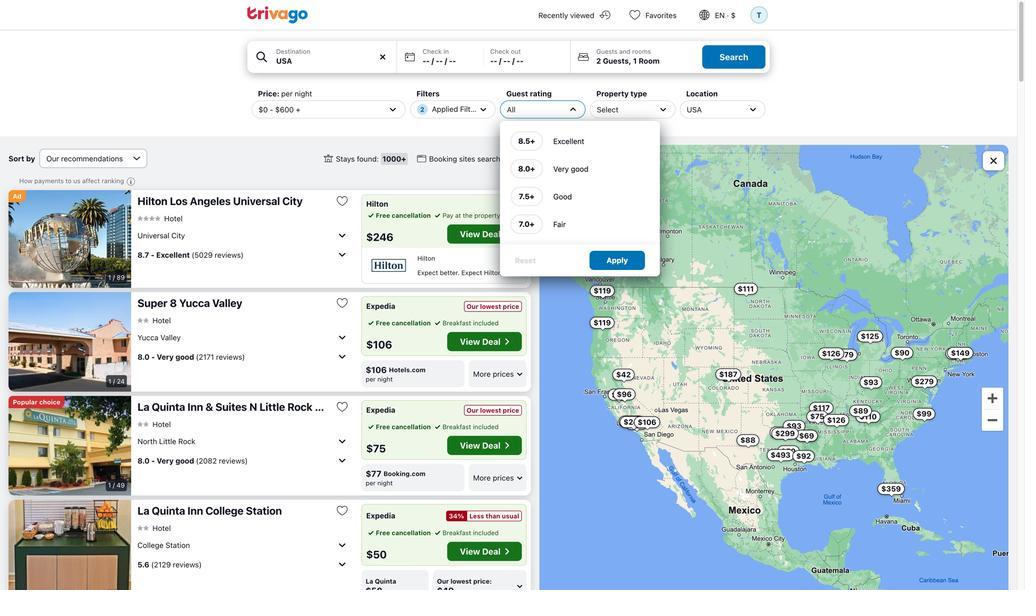 Task type: locate. For each thing, give the bounding box(es) containing it.
$93 inside $93 $69
[[787, 422, 802, 431]]

Destination search field
[[276, 55, 390, 67]]

view deal
[[460, 229, 501, 239], [460, 337, 501, 347], [460, 441, 501, 451], [460, 547, 501, 557]]

night down "booking.com"
[[377, 480, 393, 487]]

2 view from the top
[[460, 337, 480, 347]]

2 vertical spatial breakfast included
[[443, 530, 499, 537]]

prices for $106
[[493, 370, 514, 379]]

$246
[[366, 231, 393, 243], [624, 418, 643, 427]]

$77 down "$42" button at bottom right
[[612, 391, 626, 399]]

2 vertical spatial la
[[366, 578, 373, 586]]

deal for $75
[[482, 441, 501, 451]]

2 vertical spatial night
[[377, 480, 393, 487]]

night
[[295, 89, 312, 98], [377, 376, 393, 383], [377, 480, 393, 487]]

1 horizontal spatial $93
[[864, 378, 878, 387]]

guests and rooms 2 guests, 1 room
[[596, 48, 660, 65]]

2 breakfast included from the top
[[443, 424, 499, 431]]

5.6
[[138, 561, 149, 569]]

college up college station button
[[206, 505, 243, 517]]

2 vertical spatial $106
[[638, 418, 656, 427]]

breakfast included for $106
[[443, 320, 499, 327]]

good for $75
[[175, 457, 194, 465]]

2 view deal from the top
[[460, 337, 501, 347]]

hotel button up north
[[138, 420, 171, 429]]

la quinta inn & suites n little rock - mccain mall
[[138, 401, 383, 413]]

little inside 'button'
[[260, 401, 285, 413]]

expect
[[417, 269, 438, 277], [461, 269, 482, 277]]

view deal button for $246
[[447, 225, 522, 244]]

1 horizontal spatial $77
[[612, 391, 626, 399]]

cancellation up hotels.com
[[392, 320, 431, 327]]

0 horizontal spatial $246
[[366, 231, 393, 243]]

1 for la quinta inn & suites n little rock - mccain mall
[[108, 482, 111, 489]]

less
[[469, 513, 484, 520]]

$150
[[622, 417, 641, 426]]

2 vertical spatial lowest
[[451, 578, 472, 586]]

cancellation up "booking.com"
[[392, 424, 431, 431]]

$50
[[781, 447, 796, 456], [366, 549, 387, 561]]

1 vertical spatial very
[[157, 353, 174, 362]]

3 included from the top
[[473, 530, 499, 537]]

1 left 49
[[108, 482, 111, 489]]

free cancellation left pay on the top of page
[[376, 212, 431, 219]]

1 horizontal spatial $246
[[624, 418, 643, 427]]

0 vertical spatial valley
[[212, 297, 242, 309]]

1 check from the left
[[423, 48, 442, 55]]

0 horizontal spatial $75
[[366, 442, 386, 455]]

how payments to us affect ranking
[[19, 177, 124, 185]]

0 vertical spatial 2
[[596, 57, 601, 65]]

0 vertical spatial our
[[467, 303, 478, 311]]

type
[[631, 89, 647, 98]]

check left out
[[490, 48, 509, 55]]

pay at the property button
[[433, 211, 500, 220]]

excellent
[[553, 137, 584, 146], [156, 251, 190, 259]]

4 free cancellation button from the top
[[366, 529, 431, 538]]

0 vertical spatial lowest
[[480, 303, 501, 311]]

$89 button
[[849, 405, 872, 417]]

hotel button down super
[[138, 316, 171, 325]]

free cancellation for $50
[[376, 530, 431, 537]]

1 expedia from the top
[[366, 302, 395, 311]]

2 expect from the left
[[461, 269, 482, 277]]

0 horizontal spatial expect
[[417, 269, 438, 277]]

1 vertical spatial universal
[[138, 231, 169, 240]]

2 prices from the top
[[493, 474, 514, 483]]

search
[[719, 52, 748, 62]]

college up the 5.6
[[138, 541, 164, 550]]

expect left hilton. at top
[[461, 269, 482, 277]]

1 breakfast included from the top
[[443, 320, 499, 327]]

1 free cancellation from the top
[[376, 212, 431, 219]]

more prices button
[[469, 361, 527, 388], [469, 465, 527, 492]]

inn left &
[[187, 401, 203, 413]]

searched:
[[477, 154, 511, 163]]

expedia for $106
[[366, 302, 395, 311]]

$119 button
[[590, 285, 615, 297], [590, 317, 615, 329]]

3 view from the top
[[460, 441, 480, 451]]

free down mall
[[376, 424, 390, 431]]

1 horizontal spatial little
[[260, 401, 285, 413]]

2 8.0 from the top
[[138, 457, 150, 465]]

$75 for $75
[[366, 442, 386, 455]]

hilton los angeles universal city button
[[138, 195, 327, 208]]

2 vertical spatial breakfast included button
[[433, 529, 499, 538]]

0 horizontal spatial valley
[[160, 333, 181, 342]]

0 horizontal spatial check
[[423, 48, 442, 55]]

hotel up north little rock
[[152, 420, 171, 429]]

0 vertical spatial little
[[260, 401, 285, 413]]

reviews) down universal city button
[[215, 251, 244, 259]]

very up good
[[553, 165, 569, 173]]

$126 inside $75 $126
[[822, 349, 840, 358]]

more prices
[[473, 370, 514, 379], [473, 474, 514, 483]]

4 cancellation from the top
[[392, 530, 431, 537]]

station up 5.6 (2129 reviews)
[[166, 541, 190, 550]]

breakfast included button
[[433, 318, 499, 328], [433, 422, 499, 432], [433, 529, 499, 538]]

the
[[463, 212, 473, 219]]

hotels.com
[[389, 366, 426, 374]]

night up +
[[295, 89, 312, 98]]

1 left 89 at top
[[108, 274, 111, 281]]

filters up applied
[[416, 89, 440, 98]]

3 breakfast included from the top
[[443, 530, 499, 537]]

0 horizontal spatial filters
[[416, 89, 440, 98]]

search button
[[702, 45, 765, 69]]

2 free cancellation button from the top
[[366, 318, 431, 328]]

valley inside button
[[212, 297, 242, 309]]

2 horizontal spatial hilton
[[417, 255, 435, 262]]

2 view deal button from the top
[[447, 332, 522, 352]]

$77 left "booking.com"
[[366, 469, 381, 479]]

inn inside 'button'
[[187, 401, 203, 413]]

4 free from the top
[[376, 530, 390, 537]]

4 free cancellation from the top
[[376, 530, 431, 537]]

1 vertical spatial night
[[377, 376, 393, 383]]

0 vertical spatial excellent
[[553, 137, 584, 146]]

2 down guests
[[596, 57, 601, 65]]

1 more prices button from the top
[[469, 361, 527, 388]]

1 price from the top
[[503, 303, 519, 311]]

1 $119 button from the top
[[590, 285, 615, 297]]

yucca right 8
[[179, 297, 210, 309]]

reviews) down yucca valley button
[[216, 353, 245, 362]]

view deal button for $106
[[447, 332, 522, 352]]

1 horizontal spatial city
[[282, 195, 303, 207]]

1 vertical spatial city
[[171, 231, 185, 240]]

la quinta
[[366, 578, 396, 586]]

very down north little rock
[[157, 457, 174, 465]]

yucca inside button
[[179, 297, 210, 309]]

expedia right mccain on the bottom left
[[366, 406, 395, 415]]

free up la quinta
[[376, 530, 390, 537]]

cancellation for $50
[[392, 530, 431, 537]]

- inside la quinta inn & suites n little rock - mccain mall 'button'
[[315, 401, 320, 413]]

la for la quinta
[[366, 578, 373, 586]]

free up hotels.com
[[376, 320, 390, 327]]

hotel up college station
[[152, 524, 171, 533]]

college
[[206, 505, 243, 517], [138, 541, 164, 550]]

cancellation left pay on the top of page
[[392, 212, 431, 219]]

filters right applied
[[460, 105, 481, 114]]

3 free from the top
[[376, 424, 390, 431]]

0 vertical spatial more
[[473, 370, 491, 379]]

popular
[[13, 399, 38, 406]]

in
[[443, 48, 449, 55]]

0 vertical spatial $126
[[822, 349, 840, 358]]

0 vertical spatial quinta
[[152, 401, 185, 413]]

1 vertical spatial valley
[[160, 333, 181, 342]]

0 vertical spatial $50
[[781, 447, 796, 456]]

4 view from the top
[[460, 547, 480, 557]]

cancellation for $75
[[392, 424, 431, 431]]

very down yucca valley
[[157, 353, 174, 362]]

1 vertical spatial $50
[[366, 549, 387, 561]]

3 free cancellation button from the top
[[366, 422, 431, 432]]

view deal button
[[447, 225, 522, 244], [447, 332, 522, 352], [447, 436, 522, 455], [447, 542, 522, 562]]

more for $75
[[473, 474, 491, 483]]

Destination field
[[247, 41, 397, 73]]

1 horizontal spatial expect
[[461, 269, 482, 277]]

0 vertical spatial very
[[553, 165, 569, 173]]

2 per night from the top
[[366, 480, 393, 487]]

1 per night from the top
[[366, 376, 393, 383]]

0 horizontal spatial rock
[[178, 437, 195, 446]]

free cancellation up la quinta button
[[376, 530, 431, 537]]

valley up 8.0 - very good (2171 reviews) at the bottom of page
[[160, 333, 181, 342]]

2 more prices from the top
[[473, 474, 514, 483]]

0 horizontal spatial 2
[[420, 106, 424, 113]]

good left (2082
[[175, 457, 194, 465]]

1 / 49
[[108, 482, 125, 489]]

1 vertical spatial per night
[[366, 480, 393, 487]]

1 vertical spatial inn
[[187, 505, 203, 517]]

expedia down "booking.com"
[[366, 512, 395, 521]]

free for $106
[[376, 320, 390, 327]]

hilton down stays found: 1000+
[[366, 200, 388, 208]]

inn for &
[[187, 401, 203, 413]]

1 $119 from the top
[[594, 287, 611, 295]]

1 down rooms
[[633, 57, 637, 65]]

1 our lowest price from the top
[[467, 303, 519, 311]]

$69 inside $93 $69
[[799, 432, 814, 440]]

1 free cancellation button from the top
[[366, 211, 431, 220]]

2 vertical spatial breakfast
[[443, 530, 471, 537]]

0 vertical spatial station
[[246, 505, 282, 517]]

2 vertical spatial expedia
[[366, 512, 395, 521]]

0 vertical spatial breakfast included button
[[433, 318, 499, 328]]

1 vertical spatial more prices button
[[469, 465, 527, 492]]

view for $106
[[460, 337, 480, 347]]

$106
[[366, 338, 392, 351], [366, 365, 387, 375], [638, 418, 656, 427]]

$111 button
[[734, 283, 758, 295]]

pay at the property
[[443, 212, 500, 219]]

free cancellation button up hotels.com
[[366, 318, 431, 328]]

to
[[65, 177, 72, 185]]

2 vertical spatial very
[[157, 457, 174, 465]]

better.
[[440, 269, 460, 277]]

hilton los angeles universal city, (universal city, usa) image
[[9, 190, 131, 288]]

free cancellation up hotels.com
[[376, 320, 431, 327]]

hotel button up the universal city
[[138, 214, 183, 223]]

station up college station button
[[246, 505, 282, 517]]

1 breakfast from the top
[[443, 320, 471, 327]]

excellent down the universal city
[[156, 251, 190, 259]]

$75 up $93 $69
[[810, 412, 824, 421]]

hilton image
[[366, 258, 411, 273]]

4 view deal button from the top
[[447, 542, 522, 562]]

our lowest price for $106
[[467, 303, 519, 311]]

0 vertical spatial more prices
[[473, 370, 514, 379]]

1 more from the top
[[473, 370, 491, 379]]

excellent up very good
[[553, 137, 584, 146]]

1 vertical spatial lowest
[[480, 407, 501, 414]]

yucca inside button
[[138, 333, 158, 342]]

1 prices from the top
[[493, 370, 514, 379]]

good up good
[[571, 165, 588, 173]]

free cancellation down mall
[[376, 424, 431, 431]]

3 free cancellation from the top
[[376, 424, 431, 431]]

quinta inside 'button'
[[152, 401, 185, 413]]

2
[[596, 57, 601, 65], [420, 106, 424, 113]]

$79
[[839, 351, 854, 359]]

0 vertical spatial inn
[[187, 401, 203, 413]]

0 vertical spatial $119 button
[[590, 285, 615, 297]]

free cancellation for $106
[[376, 320, 431, 327]]

check
[[423, 48, 442, 55], [490, 48, 509, 55]]

$246 inside button
[[624, 418, 643, 427]]

8.0 down yucca valley
[[138, 353, 150, 362]]

north little rock button
[[138, 433, 349, 450]]

0 horizontal spatial yucca
[[138, 333, 158, 342]]

3 deal from the top
[[482, 441, 501, 451]]

0 vertical spatial $77
[[612, 391, 626, 399]]

2 our lowest price from the top
[[467, 407, 519, 414]]

1 8.0 from the top
[[138, 353, 150, 362]]

guests,
[[603, 57, 631, 65]]

free cancellation button for $50
[[366, 529, 431, 538]]

0 vertical spatial 8.0
[[138, 353, 150, 362]]

free cancellation button left pay on the top of page
[[366, 211, 431, 220]]

$93 inside button
[[864, 378, 878, 387]]

1 vertical spatial more prices
[[473, 474, 514, 483]]

(2129
[[151, 561, 171, 569]]

$96
[[617, 390, 632, 399]]

1 / 89
[[108, 274, 125, 281]]

cancellation up la quinta button
[[392, 530, 431, 537]]

1 horizontal spatial yucca
[[179, 297, 210, 309]]

2 breakfast included button from the top
[[433, 422, 499, 432]]

free for $50
[[376, 530, 390, 537]]

1 vertical spatial college
[[138, 541, 164, 550]]

4 view deal from the top
[[460, 547, 501, 557]]

1 vertical spatial $126 button
[[823, 415, 849, 426]]

view deal for $75
[[460, 441, 501, 451]]

8.0 down north
[[138, 457, 150, 465]]

reviews) down north little rock button
[[219, 457, 248, 465]]

$93 $69
[[787, 422, 814, 440]]

(2171
[[196, 353, 214, 362]]

1 vertical spatial $126
[[827, 416, 846, 425]]

la quinta inn college station
[[138, 505, 282, 517]]

rock up the 8.0 - very good (2082 reviews) at the left bottom
[[178, 437, 195, 446]]

0 horizontal spatial little
[[159, 437, 176, 446]]

n
[[249, 401, 257, 413]]

t button
[[748, 0, 770, 30]]

1 horizontal spatial universal
[[233, 195, 280, 207]]

$187 button
[[715, 369, 741, 381]]

very
[[553, 165, 569, 173], [157, 353, 174, 362], [157, 457, 174, 465]]

little
[[260, 401, 285, 413], [159, 437, 176, 446]]

1 horizontal spatial rock
[[287, 401, 313, 413]]

1 vertical spatial expedia
[[366, 406, 395, 415]]

hilton up expect better. expect hilton.
[[417, 255, 435, 262]]

included
[[473, 320, 499, 327], [473, 424, 499, 431], [473, 530, 499, 537]]

$75
[[810, 412, 824, 421], [366, 442, 386, 455]]

$126
[[822, 349, 840, 358], [827, 416, 846, 425]]

1 vertical spatial breakfast included button
[[433, 422, 499, 432]]

more
[[473, 370, 491, 379], [473, 474, 491, 483]]

0 horizontal spatial college
[[138, 541, 164, 550]]

1 vertical spatial more
[[473, 474, 491, 483]]

1 vertical spatial $246
[[624, 418, 643, 427]]

hilton inside button
[[138, 195, 168, 207]]

1 vertical spatial station
[[166, 541, 190, 550]]

night down hotels.com
[[377, 376, 393, 383]]

7.5+ button
[[511, 187, 543, 206]]

1 hotel button from the top
[[138, 214, 183, 223]]

1 view deal button from the top
[[447, 225, 522, 244]]

sort by
[[9, 154, 35, 163]]

check inside check out -- / -- / --
[[490, 48, 509, 55]]

at
[[455, 212, 461, 219]]

yucca down super
[[138, 333, 158, 342]]

2 breakfast from the top
[[443, 424, 471, 431]]

1 horizontal spatial $93 button
[[860, 377, 882, 389]]

2 expedia from the top
[[366, 406, 395, 415]]

expect left better.
[[417, 269, 438, 277]]

1 horizontal spatial check
[[490, 48, 509, 55]]

view for $50
[[460, 547, 480, 557]]

inn for college
[[187, 505, 203, 517]]

3 cancellation from the top
[[392, 424, 431, 431]]

free up hilton image
[[376, 212, 390, 219]]

4 deal from the top
[[482, 547, 501, 557]]

view
[[460, 229, 480, 239], [460, 337, 480, 347], [460, 441, 480, 451], [460, 547, 480, 557]]

2 free cancellation from the top
[[376, 320, 431, 327]]

property
[[474, 212, 500, 219]]

2 deal from the top
[[482, 337, 501, 347]]

1 horizontal spatial college
[[206, 505, 243, 517]]

la quinta button
[[361, 571, 429, 591]]

view deal for $50
[[460, 547, 501, 557]]

0 vertical spatial breakfast included
[[443, 320, 499, 327]]

check for check out -- / -- / --
[[490, 48, 509, 55]]

breakfast for $106
[[443, 320, 471, 327]]

3 breakfast included button from the top
[[433, 529, 499, 538]]

1 vertical spatial excellent
[[156, 251, 190, 259]]

2 vertical spatial included
[[473, 530, 499, 537]]

our inside button
[[437, 578, 449, 586]]

mccain
[[322, 401, 360, 413]]

super 8 yucca valley, (yucca valley, usa) image
[[9, 292, 131, 392]]

0 vertical spatial included
[[473, 320, 499, 327]]

2 inn from the top
[[187, 505, 203, 517]]

la inside 'button'
[[138, 401, 149, 413]]

destination
[[276, 48, 310, 55]]

2 cancellation from the top
[[392, 320, 431, 327]]

1 horizontal spatial valley
[[212, 297, 242, 309]]

$75 inside $75 $126
[[810, 412, 824, 421]]

$151
[[949, 349, 966, 358]]

1 left 24
[[108, 378, 111, 385]]

per night down "booking.com"
[[366, 480, 393, 487]]

$126 inside 'button'
[[827, 416, 846, 425]]

check left in
[[423, 48, 442, 55]]

view deal button for $50
[[447, 542, 522, 562]]

free cancellation button down mall
[[366, 422, 431, 432]]

0 horizontal spatial universal
[[138, 231, 169, 240]]

1 more prices from the top
[[473, 370, 514, 379]]

3 hotel button from the top
[[138, 420, 171, 429]]

0 vertical spatial breakfast
[[443, 320, 471, 327]]

universal up 8.7
[[138, 231, 169, 240]]

check inside check in -- / -- / --
[[423, 48, 442, 55]]

2 vertical spatial quinta
[[375, 578, 396, 586]]

la quinta inn & suites n little rock - mccain mall, (north little rock, usa) image
[[9, 396, 131, 496]]

1 breakfast included button from the top
[[433, 318, 499, 328]]

49
[[117, 482, 125, 489]]

1 for hilton los angeles universal city
[[108, 274, 111, 281]]

free cancellation
[[376, 212, 431, 219], [376, 320, 431, 327], [376, 424, 431, 431], [376, 530, 431, 537]]

inn up college station
[[187, 505, 203, 517]]

8.0 for super
[[138, 353, 150, 362]]

view for $75
[[460, 441, 480, 451]]

inn
[[187, 401, 203, 413], [187, 505, 203, 517]]

1 inn from the top
[[187, 401, 203, 413]]

0 vertical spatial la
[[138, 401, 149, 413]]

deal for $106
[[482, 337, 501, 347]]

0 vertical spatial prices
[[493, 370, 514, 379]]

view deal for $106
[[460, 337, 501, 347]]

more prices for $75
[[473, 474, 514, 483]]

$187
[[719, 370, 737, 379]]

2 price from the top
[[503, 407, 519, 414]]

hotel button up college station
[[138, 524, 171, 533]]

1 horizontal spatial filters
[[460, 105, 481, 114]]

0 vertical spatial per
[[281, 89, 293, 98]]

reviews) right (2129
[[173, 561, 202, 569]]

1 vertical spatial la
[[138, 505, 149, 517]]

2 check from the left
[[490, 48, 509, 55]]

2 included from the top
[[473, 424, 499, 431]]

inn inside button
[[187, 505, 203, 517]]

2 more prices button from the top
[[469, 465, 527, 492]]

la quinta inn college station, (college station, usa) image
[[9, 500, 131, 591]]

universal
[[233, 195, 280, 207], [138, 231, 169, 240]]

hilton left los
[[138, 195, 168, 207]]

per night up mall
[[366, 376, 393, 383]]

0 horizontal spatial city
[[171, 231, 185, 240]]

view deal button for $75
[[447, 436, 522, 455]]

1 vertical spatial prices
[[493, 474, 514, 483]]

recently viewed
[[538, 11, 594, 20]]

per night for $106
[[366, 376, 393, 383]]

per night
[[366, 376, 393, 383], [366, 480, 393, 487]]

free cancellation button for $75
[[366, 422, 431, 432]]

1 expect from the left
[[417, 269, 438, 277]]

8.0+
[[518, 164, 535, 173]]

1 vertical spatial $119
[[594, 319, 611, 327]]

0 vertical spatial $93
[[864, 378, 878, 387]]

3 expedia from the top
[[366, 512, 395, 521]]

$75 up "booking.com"
[[366, 442, 386, 455]]

night for la quinta inn & suites n little rock - mccain mall
[[377, 480, 393, 487]]

0 vertical spatial yucca
[[179, 297, 210, 309]]

en
[[715, 11, 725, 20]]

1 cancellation from the top
[[392, 212, 431, 219]]

0 vertical spatial filters
[[416, 89, 440, 98]]

3 view deal from the top
[[460, 441, 501, 451]]

universal up universal city button
[[233, 195, 280, 207]]

little right n on the left bottom
[[260, 401, 285, 413]]

breakfast included button for $75
[[433, 422, 499, 432]]

rock left mccain on the bottom left
[[287, 401, 313, 413]]

2 left applied
[[420, 106, 424, 113]]

0 vertical spatial more prices button
[[469, 361, 527, 388]]

$106 button
[[634, 417, 660, 429]]

1 vertical spatial $77
[[366, 469, 381, 479]]

3 breakfast from the top
[[443, 530, 471, 537]]

breakfast
[[443, 320, 471, 327], [443, 424, 471, 431], [443, 530, 471, 537]]

free cancellation button up la quinta button
[[366, 529, 431, 538]]

3 view deal button from the top
[[447, 436, 522, 455]]

1 free from the top
[[376, 212, 390, 219]]

2 free from the top
[[376, 320, 390, 327]]

1 vertical spatial $75
[[366, 442, 386, 455]]

rooms
[[632, 48, 651, 55]]

ad
[[13, 193, 21, 200]]

deal for $50
[[482, 547, 501, 557]]

1
[[633, 57, 637, 65], [108, 274, 111, 281], [108, 378, 111, 385], [108, 482, 111, 489]]

1 horizontal spatial hilton
[[366, 200, 388, 208]]

suites
[[215, 401, 247, 413]]

expedia
[[366, 302, 395, 311], [366, 406, 395, 415], [366, 512, 395, 521]]

choice
[[39, 399, 60, 406]]

little right north
[[159, 437, 176, 446]]

1 included from the top
[[473, 320, 499, 327]]

quinta for la quinta inn college station
[[152, 505, 185, 517]]

valley up yucca valley button
[[212, 297, 242, 309]]

free cancellation button for $106
[[366, 318, 431, 328]]

$50 up la quinta
[[366, 549, 387, 561]]

good left (2171
[[175, 353, 194, 362]]

expedia down hilton image
[[366, 302, 395, 311]]

2 more from the top
[[473, 474, 491, 483]]

$50 left $92
[[781, 447, 796, 456]]

0 horizontal spatial hilton
[[138, 195, 168, 207]]

1 vertical spatial breakfast included
[[443, 424, 499, 431]]

$77 inside button
[[612, 391, 626, 399]]



Task type: describe. For each thing, give the bounding box(es) containing it.
breakfast included button for $50
[[433, 529, 499, 538]]

price: per night
[[258, 89, 312, 98]]

our for $106
[[467, 303, 478, 311]]

property type
[[596, 89, 647, 98]]

cancellation for $246
[[392, 212, 431, 219]]

1 / 24
[[108, 378, 125, 385]]

our for $75
[[467, 407, 478, 414]]

1 view deal from the top
[[460, 229, 501, 239]]

lowest for $106
[[480, 303, 501, 311]]

per for super 8 yucca valley
[[366, 376, 376, 383]]

hilton.
[[484, 269, 504, 277]]

2 inside guests and rooms 2 guests, 1 room
[[596, 57, 601, 65]]

more prices for $106
[[473, 370, 514, 379]]

free for $75
[[376, 424, 390, 431]]

breakfast included button for $106
[[433, 318, 499, 328]]

how payments to us affect ranking button
[[19, 177, 138, 188]]

universal inside button
[[138, 231, 169, 240]]

7.0+ button
[[511, 215, 543, 234]]

la for la quinta inn college station
[[138, 505, 149, 517]]

0 vertical spatial night
[[295, 89, 312, 98]]

$95 button
[[625, 419, 648, 430]]

8.0 for la
[[138, 457, 150, 465]]

0 vertical spatial $246
[[366, 231, 393, 243]]

2 $119 button from the top
[[590, 317, 615, 329]]

$117 button
[[809, 402, 834, 414]]

0 horizontal spatial $93 button
[[783, 421, 805, 432]]

$246 button
[[620, 417, 647, 428]]

1 vertical spatial $106
[[366, 365, 387, 375]]

trivago logo image
[[247, 6, 308, 23]]

little inside button
[[159, 437, 176, 446]]

our lowest price for $75
[[467, 407, 519, 414]]

quinta for la quinta
[[375, 578, 396, 586]]

universal city button
[[138, 227, 349, 244]]

cancellation for $106
[[392, 320, 431, 327]]

lowest for $75
[[480, 407, 501, 414]]

8.0 - very good (2171 reviews)
[[138, 353, 245, 362]]

sites
[[459, 154, 475, 163]]

$268 button
[[770, 427, 797, 439]]

la quinta inn college station button
[[138, 505, 327, 518]]

$359 button
[[878, 484, 905, 495]]

0 horizontal spatial $77
[[366, 469, 381, 479]]

sort
[[9, 154, 24, 163]]

expedia for $75
[[366, 406, 395, 415]]

universal inside button
[[233, 195, 280, 207]]

lowest inside button
[[451, 578, 472, 586]]

rock inside 'button'
[[287, 401, 313, 413]]

1 horizontal spatial station
[[246, 505, 282, 517]]

per night for $75
[[366, 480, 393, 487]]

property
[[596, 89, 629, 98]]

$42 button
[[612, 369, 635, 381]]

$95
[[629, 420, 644, 429]]

popular choice button
[[9, 396, 65, 409]]

rock inside button
[[178, 437, 195, 446]]

quinta for la quinta inn & suites n little rock - mccain mall
[[152, 401, 185, 413]]

free cancellation button for $246
[[366, 211, 431, 220]]

$99 button
[[913, 408, 935, 420]]

clear image
[[378, 52, 387, 62]]

breakfast included for $50
[[443, 530, 499, 537]]

7.5+
[[519, 192, 534, 201]]

1 deal from the top
[[482, 229, 501, 239]]

check out -- / -- / --
[[490, 48, 524, 65]]

price for $106
[[503, 303, 519, 311]]

0 vertical spatial good
[[571, 165, 588, 173]]

89
[[117, 274, 125, 281]]

hotel down los
[[164, 214, 183, 223]]

free cancellation for $75
[[376, 424, 431, 431]]

+
[[296, 105, 300, 114]]

map region
[[539, 145, 1009, 591]]

fair
[[553, 220, 566, 229]]

free for $246
[[376, 212, 390, 219]]

good for $106
[[175, 353, 194, 362]]

expect better. expect hilton.
[[417, 269, 504, 277]]

7.0+
[[519, 220, 535, 229]]

mall
[[362, 401, 383, 413]]

guest
[[506, 89, 528, 98]]

$93 for $93 $69
[[787, 422, 802, 431]]

$89
[[853, 407, 868, 415]]

hotel up yucca valley
[[152, 316, 171, 325]]

super
[[138, 297, 167, 309]]

(5029
[[192, 251, 213, 259]]

viewed
[[570, 11, 594, 20]]

and
[[619, 48, 630, 55]]

booking
[[429, 154, 457, 163]]

$50 button
[[777, 446, 800, 458]]

expedia for $50
[[366, 512, 395, 521]]

how
[[19, 177, 33, 185]]

location
[[686, 89, 718, 98]]

$125 button
[[857, 331, 883, 343]]

1 view from the top
[[460, 229, 480, 239]]

all
[[507, 105, 515, 114]]

included for $75
[[473, 424, 499, 431]]

yucca valley
[[138, 333, 181, 342]]

stays found: 1000+
[[336, 154, 406, 163]]

2 hotel button from the top
[[138, 316, 171, 325]]

check for check in -- / -- / --
[[423, 48, 442, 55]]

0 horizontal spatial excellent
[[156, 251, 190, 259]]

$75 for $75 $126
[[810, 412, 824, 421]]

yucca valley button
[[138, 329, 349, 346]]

us
[[73, 177, 80, 185]]

reset
[[515, 256, 536, 265]]

very for $106
[[157, 353, 174, 362]]

price:
[[473, 578, 492, 586]]

8.7
[[138, 251, 149, 259]]

very good
[[553, 165, 588, 173]]

good
[[553, 192, 572, 201]]

&
[[206, 401, 213, 413]]

more for $106
[[473, 370, 491, 379]]

$90 button
[[891, 347, 913, 359]]

8.7 - excellent (5029 reviews)
[[138, 251, 244, 259]]

favorites link
[[620, 0, 689, 30]]

1000+
[[382, 154, 406, 163]]

free cancellation for $246
[[376, 212, 431, 219]]

2 $119 from the top
[[594, 319, 611, 327]]

applied
[[432, 105, 458, 114]]

valley inside button
[[160, 333, 181, 342]]

$279 button
[[911, 376, 938, 388]]

ad button
[[9, 190, 26, 203]]

included for $50
[[473, 530, 499, 537]]

la for la quinta inn & suites n little rock - mccain mall
[[138, 401, 149, 413]]

$151 button
[[946, 348, 970, 360]]

very for $75
[[157, 457, 174, 465]]

night for super 8 yucca valley
[[377, 376, 393, 383]]

$50 inside button
[[781, 447, 796, 456]]

325
[[515, 154, 529, 163]]

recently viewed button
[[526, 0, 620, 30]]

popular choice
[[13, 399, 60, 406]]

per for la quinta inn & suites n little rock - mccain mall
[[366, 480, 376, 487]]

$359
[[881, 485, 901, 494]]

1 vertical spatial filters
[[460, 105, 481, 114]]

more prices button for $106
[[469, 361, 527, 388]]

0 vertical spatial $93 button
[[860, 377, 882, 389]]

prices for $75
[[493, 474, 514, 483]]

$75 $126
[[810, 349, 840, 421]]

$0 - $600 +
[[259, 105, 300, 114]]

city inside button
[[171, 231, 185, 240]]

$96 button
[[613, 389, 636, 401]]

0 vertical spatial college
[[206, 505, 243, 517]]

included for $106
[[473, 320, 499, 327]]

price for $75
[[503, 407, 519, 414]]

$110 $359
[[859, 413, 901, 494]]

$0
[[259, 105, 268, 114]]

reset button
[[515, 256, 536, 265]]

(2082
[[196, 457, 217, 465]]

0 horizontal spatial $50
[[366, 549, 387, 561]]

$75 button
[[806, 411, 828, 423]]

8.5+ button
[[511, 132, 543, 151]]

8.5+
[[518, 137, 535, 146]]

city inside button
[[282, 195, 303, 207]]

1 for super 8 yucca valley
[[108, 378, 111, 385]]

$106 inside 'button'
[[638, 418, 656, 427]]

8
[[170, 297, 177, 309]]

more prices button for $75
[[469, 465, 527, 492]]

pay
[[443, 212, 453, 219]]

breakfast included for $75
[[443, 424, 499, 431]]

$268
[[774, 428, 793, 437]]

1 inside guests and rooms 2 guests, 1 room
[[633, 57, 637, 65]]

$42
[[616, 371, 631, 379]]

favorites
[[646, 11, 677, 20]]

check in -- / -- / --
[[423, 48, 456, 65]]

$93 for $93
[[864, 378, 878, 387]]

$150 button
[[619, 416, 645, 428]]

breakfast for $75
[[443, 424, 471, 431]]

$79 button
[[836, 349, 857, 361]]

4 hotel button from the top
[[138, 524, 171, 533]]

0 vertical spatial $106
[[366, 338, 392, 351]]

0 vertical spatial $126 button
[[818, 348, 844, 360]]

breakfast for $50
[[443, 530, 471, 537]]

$92 button
[[793, 451, 815, 462]]

1 vertical spatial 2
[[420, 106, 424, 113]]

1 horizontal spatial excellent
[[553, 137, 584, 146]]



Task type: vqa. For each thing, say whether or not it's contained in the screenshot.
Breakfast included associated with $50
yes



